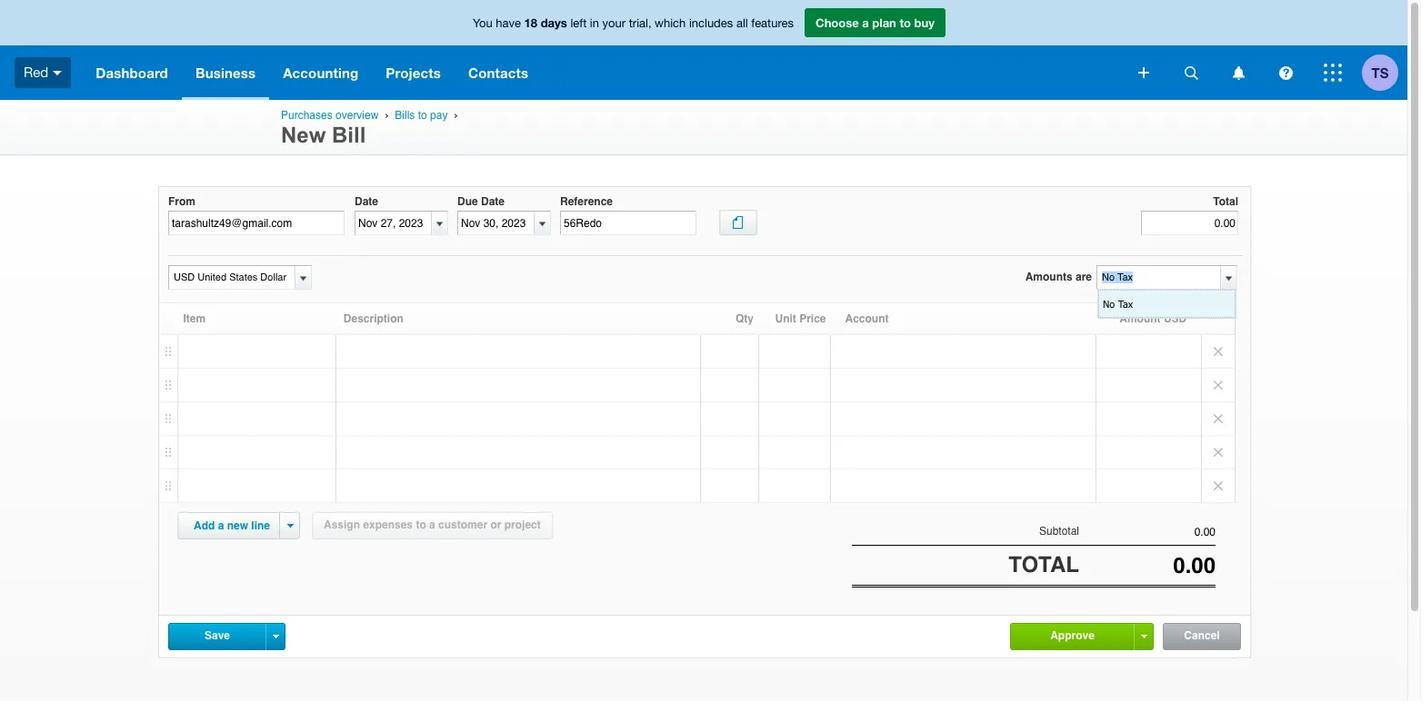 Task type: describe. For each thing, give the bounding box(es) containing it.
amount
[[1119, 313, 1161, 325]]

due date
[[457, 195, 505, 208]]

which
[[655, 16, 686, 30]]

customer
[[438, 519, 487, 532]]

contacts
[[468, 65, 528, 81]]

to inside 'banner'
[[900, 15, 911, 30]]

add a new line link
[[183, 514, 281, 539]]

2 date from the left
[[481, 195, 505, 208]]

more approve options... image
[[1141, 635, 1147, 639]]

ts button
[[1362, 45, 1407, 100]]

trial,
[[629, 16, 651, 30]]

price
[[799, 313, 826, 325]]

dashboard link
[[82, 45, 182, 100]]

have
[[496, 16, 521, 30]]

description
[[344, 313, 404, 325]]

account
[[845, 313, 889, 325]]

Reference text field
[[560, 211, 696, 236]]

banner containing ts
[[0, 0, 1407, 100]]

features
[[751, 16, 794, 30]]

bills
[[395, 109, 415, 122]]

2 delete line item image from the top
[[1202, 436, 1235, 469]]

assign expenses to a customer or project link
[[312, 513, 553, 540]]

1 › from the left
[[385, 109, 389, 121]]

purchases overview › bills to pay › new bill
[[281, 109, 461, 147]]

usd
[[1164, 313, 1187, 325]]

your
[[602, 16, 626, 30]]

reference
[[560, 195, 613, 208]]

bill
[[332, 123, 366, 147]]

business button
[[182, 45, 269, 100]]

projects
[[386, 65, 441, 81]]

no tax
[[1103, 298, 1133, 310]]

1 delete line item image from the top
[[1202, 335, 1235, 368]]

dashboard
[[96, 65, 168, 81]]

assign expenses to a customer or project
[[324, 519, 541, 532]]

assign
[[324, 519, 360, 532]]

add a new line
[[194, 520, 270, 533]]

red button
[[0, 45, 82, 100]]

approve link
[[1011, 624, 1134, 649]]

approve
[[1050, 630, 1095, 642]]

red
[[24, 64, 48, 80]]

left
[[570, 16, 587, 30]]

accounting
[[283, 65, 359, 81]]

line
[[251, 520, 270, 533]]

2 › from the left
[[454, 109, 458, 121]]

qty
[[736, 313, 754, 325]]

bills to pay link
[[395, 109, 448, 122]]

buy
[[914, 15, 935, 30]]



Task type: locate. For each thing, give the bounding box(es) containing it.
expenses
[[363, 519, 413, 532]]

None text field
[[169, 266, 292, 289], [1079, 526, 1216, 539], [1079, 554, 1216, 579], [169, 266, 292, 289], [1079, 526, 1216, 539], [1079, 554, 1216, 579]]

amount usd
[[1119, 313, 1187, 325]]

2 delete line item image from the top
[[1202, 403, 1235, 436]]

ts
[[1372, 64, 1389, 80]]

0 vertical spatial delete line item image
[[1202, 369, 1235, 402]]

more save options... image
[[272, 635, 279, 639]]

date up due date text field
[[481, 195, 505, 208]]

choose
[[816, 15, 859, 30]]

you
[[473, 16, 493, 30]]

purchases
[[281, 109, 332, 122]]

projects button
[[372, 45, 455, 100]]

in
[[590, 16, 599, 30]]

new
[[281, 123, 326, 147]]

to left pay
[[418, 109, 427, 122]]

Total text field
[[1141, 211, 1238, 236]]

pay
[[430, 109, 448, 122]]

0 vertical spatial to
[[900, 15, 911, 30]]

amounts are
[[1025, 271, 1092, 284]]

due
[[457, 195, 478, 208]]

business
[[195, 65, 256, 81]]

contacts button
[[455, 45, 542, 100]]

1 horizontal spatial date
[[481, 195, 505, 208]]

1 delete line item image from the top
[[1202, 369, 1235, 402]]

add
[[194, 520, 215, 533]]

banner
[[0, 0, 1407, 100]]

days
[[541, 15, 567, 30]]

cancel
[[1184, 630, 1220, 642]]

to
[[900, 15, 911, 30], [418, 109, 427, 122], [416, 519, 426, 532]]

all
[[736, 16, 748, 30]]

0 vertical spatial delete line item image
[[1202, 335, 1235, 368]]

to right expenses
[[416, 519, 426, 532]]

None text field
[[168, 211, 345, 236], [1097, 266, 1219, 289], [168, 211, 345, 236], [1097, 266, 1219, 289]]

1 date from the left
[[355, 195, 378, 208]]

more add line options... image
[[287, 525, 293, 528]]

or
[[490, 519, 501, 532]]

no
[[1103, 298, 1115, 310]]

delete line item image
[[1202, 335, 1235, 368], [1202, 436, 1235, 469], [1202, 470, 1235, 503]]

›
[[385, 109, 389, 121], [454, 109, 458, 121]]

a right add
[[218, 520, 224, 533]]

a left customer
[[429, 519, 435, 532]]

tax
[[1118, 298, 1133, 310]]

a for line
[[218, 520, 224, 533]]

includes
[[689, 16, 733, 30]]

a for to
[[862, 15, 869, 30]]

delete line item image
[[1202, 369, 1235, 402], [1202, 403, 1235, 436]]

unit
[[775, 313, 796, 325]]

a inside 'banner'
[[862, 15, 869, 30]]

2 horizontal spatial a
[[862, 15, 869, 30]]

purchases overview link
[[281, 109, 379, 122]]

item
[[183, 313, 206, 325]]

3 delete line item image from the top
[[1202, 470, 1235, 503]]

from
[[168, 195, 195, 208]]

subtotal
[[1039, 526, 1079, 538]]

save
[[205, 630, 230, 642]]

1 vertical spatial delete line item image
[[1202, 436, 1235, 469]]

plan
[[872, 15, 896, 30]]

› right pay
[[454, 109, 458, 121]]

a
[[862, 15, 869, 30], [429, 519, 435, 532], [218, 520, 224, 533]]

1 vertical spatial to
[[418, 109, 427, 122]]

› left bills
[[385, 109, 389, 121]]

2 vertical spatial to
[[416, 519, 426, 532]]

to left buy
[[900, 15, 911, 30]]

1 vertical spatial delete line item image
[[1202, 403, 1235, 436]]

are
[[1076, 271, 1092, 284]]

0 horizontal spatial ›
[[385, 109, 389, 121]]

total
[[1008, 553, 1079, 578]]

Date text field
[[355, 212, 431, 235]]

1 horizontal spatial ›
[[454, 109, 458, 121]]

accounting button
[[269, 45, 372, 100]]

total
[[1213, 195, 1238, 208]]

0 horizontal spatial date
[[355, 195, 378, 208]]

date
[[355, 195, 378, 208], [481, 195, 505, 208]]

new
[[227, 520, 248, 533]]

unit price
[[775, 313, 826, 325]]

2 vertical spatial delete line item image
[[1202, 470, 1235, 503]]

overview
[[336, 109, 379, 122]]

0 horizontal spatial a
[[218, 520, 224, 533]]

cancel button
[[1164, 624, 1240, 650]]

svg image
[[1324, 64, 1342, 82], [1184, 66, 1198, 80], [1232, 66, 1244, 80], [1279, 66, 1292, 80], [1138, 67, 1149, 78]]

a left plan
[[862, 15, 869, 30]]

1 horizontal spatial a
[[429, 519, 435, 532]]

save link
[[169, 624, 265, 649]]

amounts
[[1025, 271, 1073, 284]]

you have 18 days left in your trial, which includes all features
[[473, 15, 794, 30]]

Due Date text field
[[458, 212, 534, 235]]

to inside purchases overview › bills to pay › new bill
[[418, 109, 427, 122]]

18
[[524, 15, 537, 30]]

choose a plan to buy
[[816, 15, 935, 30]]

date up date 'text field'
[[355, 195, 378, 208]]

svg image
[[53, 71, 62, 75]]

project
[[504, 519, 541, 532]]



Task type: vqa. For each thing, say whether or not it's contained in the screenshot.
Date text box
yes



